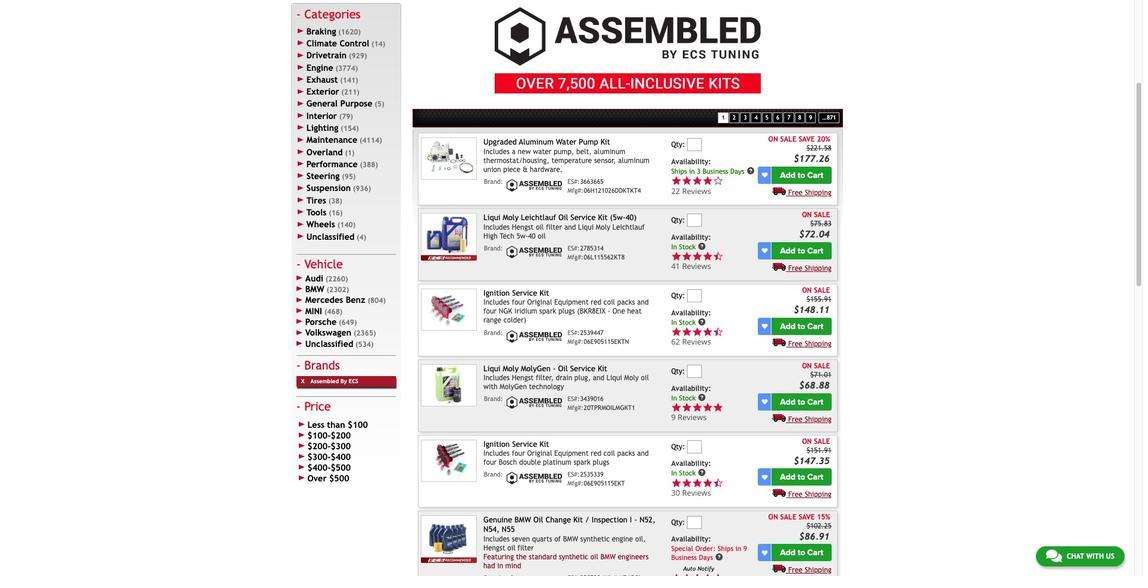Task type: describe. For each thing, give the bounding box(es) containing it.
es#2535339 - 06e905115ekt - ignition service kit - includes four original equipment red coil packs and four bosch double platinum spark plugs - assembled by ecs - audi volkswagen image
[[421, 440, 477, 482]]

es#3663665 - 06h121026ddktkt4 - upgraded aluminum water pump kit - includes a new water pump, belt, aluminum thermostat/housing, temperature sensor, aluminum union piece & hardware. - assembled by ecs - audi volkswagen image
[[421, 138, 477, 180]]

9 for 9 reviews
[[671, 412, 676, 423]]

3 link
[[740, 112, 751, 123]]

ignition service kit includes four original equipment red coil packs and four ngk iridium spark plugs (bkr8eix - one heat range colder)
[[484, 289, 649, 325]]

drivetrain
[[307, 50, 347, 60]]

free shipping for $68.88
[[788, 415, 832, 424]]

bmw right of
[[563, 535, 578, 543]]

i
[[630, 516, 632, 525]]

on for $68.88
[[802, 362, 812, 370]]

liqui moly leichtlauf oil service kit (5w-40) link
[[484, 213, 637, 222]]

on sale save 15% $102.25 $86.91
[[769, 513, 832, 542]]

hardware.
[[530, 165, 563, 174]]

empty star image
[[713, 176, 724, 186]]

free for $177.26
[[788, 189, 803, 197]]

6
[[777, 114, 780, 121]]

filter inside genuine bmw oil change kit / inspection i - n52, n54, n55 includes seven quarts of bmw synthetic engine oil, hengst oil filter featuring the standard synthetic oil bmw engineers had in mind
[[518, 544, 534, 552]]

es#250700 - n54oci - genuine bmw oil change kit / inspection i - n52, n54, n55 - includes seven quarts of bmw synthetic engine oil, hengst oil filter - assembled by ecs - bmw image
[[421, 516, 477, 558]]

moly down (5w-
[[596, 223, 611, 231]]

2539447
[[580, 329, 604, 336]]

(468)
[[324, 308, 343, 316]]

62
[[671, 337, 680, 347]]

liqui moly molygen - oil service kit link
[[484, 364, 607, 373]]

lighting
[[307, 123, 339, 133]]

reviews for 9 reviews
[[678, 412, 707, 423]]

save for $86.91
[[799, 513, 815, 522]]

free for $148.11
[[788, 340, 803, 348]]

reviews for 22 reviews
[[682, 186, 711, 196]]

2 9 reviews link from the top
[[671, 412, 724, 423]]

(2365)
[[354, 329, 376, 338]]

question sign image for 30 reviews
[[698, 469, 706, 477]]

$177.26
[[794, 153, 830, 164]]

categories braking (1620) climate control (14) drivetrain (929) engine (3774) exhaust (141) exterior (211) general purpose (5) interior (79) lighting (154) maintenance (4114) overland (1) performance (388) steering (95) suspension (936) tires (38) tools (16) wheels (140) unclassified (4)
[[304, 7, 385, 242]]

add for $68.88
[[780, 397, 796, 407]]

free for $147.35
[[788, 491, 803, 499]]

oil inside liqui moly molygen - oil service kit includes hengst filter, drain plug, and liqui moly oil with molygen technology
[[558, 364, 568, 373]]

6 qty: from the top
[[671, 519, 685, 527]]

assembled
[[311, 378, 339, 385]]

oil inside genuine bmw oil change kit / inspection i - n52, n54, n55 includes seven quarts of bmw synthetic engine oil, hengst oil filter featuring the standard synthetic oil bmw engineers had in mind
[[534, 516, 543, 525]]

assembled by ecs - corporate logo image for 22 reviews
[[505, 178, 565, 193]]

colder)
[[504, 317, 526, 325]]

add to cart button for $86.91
[[772, 545, 832, 562]]

four up range
[[484, 308, 497, 316]]

ecs
[[349, 378, 359, 385]]

steering
[[307, 171, 340, 181]]

on for $86.91
[[769, 513, 778, 522]]

1 vertical spatial aluminum
[[618, 156, 650, 165]]

add to wish list image for $68.88
[[762, 399, 768, 405]]

n54,
[[484, 525, 500, 534]]

1 vertical spatial molygen
[[500, 383, 527, 391]]

aluminum
[[519, 138, 554, 147]]

liqui moly leichtlauf oil service kit (5w-40) includes hengst oil filter and liqui moly leichtlauf high tech 5w-40 oil
[[484, 213, 645, 240]]

assembled by ecs - corporate logo image for 9 reviews
[[505, 396, 565, 411]]

(936)
[[353, 185, 371, 193]]

kit inside ignition service kit includes four original equipment red coil packs and four bosch double platinum spark plugs
[[540, 440, 549, 449]]

liqui up high
[[484, 213, 501, 222]]

cart for $68.88
[[808, 397, 824, 407]]

double
[[519, 459, 541, 467]]

1 9 reviews link from the top
[[671, 402, 756, 423]]

5 link
[[762, 112, 772, 123]]

6 assembled by ecs - corporate logo image from the top
[[505, 574, 565, 576]]

add to cart for $72.04
[[780, 246, 824, 256]]

equipment for ignition service kit includes four original equipment red coil packs and four bosch double platinum spark plugs
[[554, 450, 589, 458]]

n55
[[502, 525, 515, 534]]

mfg#: inside es#: 2535339 mfg#: 06e905115ekt
[[568, 480, 584, 487]]

$200-
[[308, 441, 331, 451]]

availability: for 30
[[671, 460, 711, 468]]

with inside chat with us link
[[1087, 553, 1104, 561]]

and inside ignition service kit includes four original equipment red coil packs and four bosch double platinum spark plugs
[[637, 450, 649, 458]]

1 22 reviews link from the top
[[671, 176, 756, 196]]

add to cart button for $72.04
[[772, 242, 832, 260]]

days inside availability: special order: ships in 9 business days
[[699, 554, 713, 562]]

maintenance
[[307, 135, 357, 145]]

liqui up es#: 3439016 mfg#: 20tprmoilmgkt1
[[607, 374, 622, 383]]

bmw down engine
[[601, 553, 616, 561]]

2 62 reviews link from the top
[[671, 337, 724, 347]]

original for ignition service kit includes four original equipment red coil packs and four ngk iridium spark plugs (bkr8eix - one heat range colder)
[[527, 299, 552, 307]]

control
[[340, 38, 369, 48]]

add to cart for $68.88
[[780, 397, 824, 407]]

shipping for $86.91
[[805, 567, 832, 575]]

bmw inside vehicle audi (2260) bmw (2302) mercedes benz (804) mini (468) porsche (649) volkswagen (2365) unclassified (534)
[[305, 284, 324, 294]]

es#: for 62 reviews
[[568, 329, 580, 336]]

(16)
[[329, 209, 343, 217]]

exhaust
[[307, 74, 338, 85]]

1 vertical spatial $500
[[329, 473, 349, 483]]

hengst inside liqui moly leichtlauf oil service kit (5w-40) includes hengst oil filter and liqui moly leichtlauf high tech 5w-40 oil
[[512, 223, 534, 231]]

change
[[546, 516, 571, 525]]

free shipping image for $148.11
[[773, 338, 786, 346]]

half star image for 62 reviews
[[713, 327, 724, 337]]

half star image
[[713, 478, 724, 488]]

less than $100 $100-$200 $200-$300 $300-$400 $400-$500 over $500
[[308, 420, 368, 483]]

and inside ignition service kit includes four original equipment red coil packs and four ngk iridium spark plugs (bkr8eix - one heat range colder)
[[637, 299, 649, 307]]

5 brand: from the top
[[484, 471, 503, 478]]

(211)
[[341, 88, 360, 97]]

(141)
[[340, 76, 358, 85]]

1 30 reviews link from the top
[[671, 478, 756, 498]]

high
[[484, 232, 498, 240]]

$151.91
[[807, 447, 832, 455]]

- inside ignition service kit includes four original equipment red coil packs and four ngk iridium spark plugs (bkr8eix - one heat range colder)
[[608, 308, 610, 316]]

red for ignition service kit includes four original equipment red coil packs and four bosch double platinum spark plugs
[[591, 450, 602, 458]]

temperature
[[552, 156, 592, 165]]

thermostat/housing,
[[484, 156, 550, 165]]

es#: 2535339 mfg#: 06e905115ekt
[[568, 471, 625, 487]]

ignition service kit link for 30 reviews
[[484, 440, 549, 449]]

stock for 9
[[679, 394, 696, 402]]

vehicle audi (2260) bmw (2302) mercedes benz (804) mini (468) porsche (649) volkswagen (2365) unclassified (534)
[[304, 257, 386, 349]]

(bkr8eix
[[577, 308, 606, 316]]

reviews for 41 reviews
[[682, 261, 711, 272]]

overland
[[307, 147, 343, 157]]

…871 link
[[819, 112, 840, 123]]

bosch
[[499, 459, 517, 467]]

shipping for $72.04
[[805, 264, 832, 273]]

business inside availability: special order: ships in 9 business days
[[671, 554, 697, 562]]

quarts
[[532, 535, 552, 543]]

tires
[[307, 195, 326, 205]]

over $500 link
[[296, 473, 396, 484]]

0 vertical spatial $500
[[331, 463, 351, 473]]

brand: for 41 reviews
[[484, 245, 503, 252]]

(2302)
[[327, 286, 349, 294]]

sale for $177.26
[[780, 135, 797, 144]]

0 vertical spatial molygen
[[521, 364, 551, 373]]

availability: ships in 3 business days
[[671, 158, 745, 175]]

pump
[[579, 138, 598, 147]]

free shipping image for $72.04
[[773, 262, 786, 271]]

06l115562kt8
[[584, 253, 625, 261]]

2 22 reviews link from the top
[[671, 186, 724, 196]]

availability: for 41
[[671, 233, 711, 242]]

06e905115ekt
[[584, 480, 625, 487]]

20%
[[817, 135, 830, 144]]

(1)
[[345, 149, 355, 157]]

moly up the 20tprmoilmgkt1
[[624, 374, 639, 383]]

(804)
[[368, 297, 386, 305]]

availability: inside availability: special order: ships in 9 business days
[[671, 536, 711, 544]]

stock for 41
[[679, 243, 696, 251]]

1 vertical spatial leichtlauf
[[613, 223, 645, 231]]

four up the 'bosch'
[[512, 450, 525, 458]]

availability: for 62
[[671, 309, 711, 317]]

add to wish list image for $177.26
[[762, 172, 768, 178]]

oil,
[[635, 535, 646, 543]]

packs for ignition service kit includes four original equipment red coil packs and four bosch double platinum spark plugs
[[617, 450, 635, 458]]

liqui up 2785314
[[578, 223, 594, 231]]

free shipping image for $147.35
[[773, 489, 786, 498]]

add for $177.26
[[780, 170, 796, 180]]

plugs inside ignition service kit includes four original equipment red coil packs and four ngk iridium spark plugs (bkr8eix - one heat range colder)
[[559, 308, 575, 316]]

sale for $72.04
[[814, 211, 830, 219]]

on for $147.35
[[802, 438, 812, 446]]

on sale $75.83 $72.04
[[799, 211, 832, 240]]

2 41 reviews link from the top
[[671, 261, 724, 272]]

$72.04
[[799, 229, 830, 240]]

qty: for 22
[[671, 141, 685, 149]]

on sale save 20% $221.58 $177.26
[[769, 135, 832, 164]]

featuring
[[484, 553, 514, 561]]

1 62 reviews link from the top
[[671, 327, 756, 347]]

(534)
[[356, 340, 374, 349]]

(4114)
[[360, 137, 382, 145]]

22 reviews
[[671, 186, 711, 196]]

over
[[308, 473, 327, 483]]

in inside availability: special order: ships in 9 business days
[[736, 545, 742, 553]]

add to wish list image for $86.91
[[762, 550, 768, 556]]

add for $147.35
[[780, 473, 796, 483]]

41 reviews
[[671, 261, 711, 272]]

filter,
[[536, 374, 554, 383]]

(929)
[[349, 52, 367, 60]]

kit inside genuine bmw oil change kit / inspection i - n52, n54, n55 includes seven quarts of bmw synthetic engine oil, hengst oil filter featuring the standard synthetic oil bmw engineers had in mind
[[573, 516, 583, 525]]

plugs inside ignition service kit includes four original equipment red coil packs and four bosch double platinum spark plugs
[[593, 459, 609, 467]]

availability: for 9
[[671, 384, 711, 393]]

heat
[[627, 308, 642, 316]]

brand: for 9 reviews
[[484, 396, 503, 403]]

shipping for $147.35
[[805, 491, 832, 499]]

availability: in stock for 62
[[671, 309, 711, 326]]

in for 41
[[671, 243, 677, 251]]

06h121026ddktkt4
[[584, 187, 641, 194]]

kit inside ignition service kit includes four original equipment red coil packs and four ngk iridium spark plugs (bkr8eix - one heat range colder)
[[540, 289, 549, 298]]

(5w-
[[610, 213, 626, 222]]

less than $100 link
[[296, 420, 396, 430]]

free for $72.04
[[788, 264, 803, 273]]

(154)
[[341, 124, 359, 133]]

unclassified inside categories braking (1620) climate control (14) drivetrain (929) engine (3774) exhaust (141) exterior (211) general purpose (5) interior (79) lighting (154) maintenance (4114) overland (1) performance (388) steering (95) suspension (936) tires (38) tools (16) wheels (140) unclassified (4)
[[307, 231, 354, 242]]

&
[[523, 165, 528, 174]]

platinum
[[543, 459, 572, 467]]

- inside liqui moly molygen - oil service kit includes hengst filter, drain plug, and liqui moly oil with molygen technology
[[553, 364, 556, 373]]

add to wish list image for $148.11
[[762, 323, 768, 329]]

less
[[308, 420, 325, 430]]

liqui right es#3439016 - 20tprmoilmgkt1 -  liqui moly molygen - oil service kit  - includes hengst filter, drain plug, and liqui moly oil with molygen technology - assembled by ecs - audi volkswagen image
[[484, 364, 501, 373]]

liqui moly molygen - oil service kit includes hengst filter, drain plug, and liqui moly oil with molygen technology
[[484, 364, 649, 391]]

moly down colder)
[[503, 364, 519, 373]]

$400-$500 link
[[296, 463, 396, 473]]

on for $148.11
[[802, 286, 812, 295]]

than
[[327, 420, 345, 430]]

service inside ignition service kit includes four original equipment red coil packs and four bosch double platinum spark plugs
[[512, 440, 537, 449]]

exterior
[[307, 86, 339, 97]]

porsche
[[305, 317, 337, 327]]

0 vertical spatial aluminum
[[594, 148, 626, 156]]

free for $68.88
[[788, 415, 803, 424]]

add to wish list image for $147.35
[[762, 475, 768, 481]]

question sign image for $68.88
[[698, 393, 706, 402]]

original for ignition service kit includes four original equipment red coil packs and four bosch double platinum spark plugs
[[527, 450, 552, 458]]

reviews for 30 reviews
[[682, 488, 711, 498]]

the
[[516, 553, 527, 561]]

moly up tech
[[503, 213, 519, 222]]

es#2785314 - 06l115562kt8 - liqui moly leichtlauf oil service kit (5w-40) - includes hengst oil filter and liqui moly leichtlauf high tech 5w-40 oil - assembled by ecs - audi volkswagen image
[[421, 213, 477, 255]]

save for $177.26
[[799, 135, 815, 144]]



Task type: locate. For each thing, give the bounding box(es) containing it.
shipping
[[805, 189, 832, 197], [805, 264, 832, 273], [805, 340, 832, 348], [805, 415, 832, 424], [805, 491, 832, 499], [805, 567, 832, 575]]

0 vertical spatial coil
[[604, 299, 615, 307]]

1 vertical spatial add to wish list image
[[762, 323, 768, 329]]

0 vertical spatial equipment
[[554, 299, 589, 307]]

engine
[[612, 535, 633, 543]]

availability: up 62 reviews
[[671, 309, 711, 317]]

vehicle
[[304, 257, 343, 271]]

1 cart from the top
[[808, 170, 824, 180]]

spark inside ignition service kit includes four original equipment red coil packs and four bosch double platinum spark plugs
[[574, 459, 591, 467]]

shipping for $68.88
[[805, 415, 832, 424]]

coil inside ignition service kit includes four original equipment red coil packs and four bosch double platinum spark plugs
[[604, 450, 615, 458]]

2 brand: from the top
[[484, 245, 503, 252]]

0 vertical spatial save
[[799, 135, 815, 144]]

3 brand: from the top
[[484, 329, 503, 336]]

2 horizontal spatial in
[[736, 545, 742, 553]]

question sign image for 41 reviews
[[698, 242, 706, 251]]

1 vertical spatial question sign image
[[715, 553, 724, 562]]

days down order:
[[699, 554, 713, 562]]

service inside ignition service kit includes four original equipment red coil packs and four ngk iridium spark plugs (bkr8eix - one heat range colder)
[[512, 289, 537, 298]]

engineers
[[618, 553, 649, 561]]

cart down $147.35
[[808, 473, 824, 483]]

0 vertical spatial free shipping image
[[773, 187, 786, 195]]

4 shipping from the top
[[805, 415, 832, 424]]

half star image right 62 reviews
[[713, 327, 724, 337]]

$400-
[[308, 463, 331, 473]]

save inside on sale save 20% $221.58 $177.26
[[799, 135, 815, 144]]

add to cart for $147.35
[[780, 473, 824, 483]]

0 vertical spatial packs
[[617, 299, 635, 307]]

on up $151.91
[[802, 438, 812, 446]]

new
[[518, 148, 531, 156]]

half star image
[[713, 251, 724, 262], [713, 327, 724, 337]]

oil inside liqui moly molygen - oil service kit includes hengst filter, drain plug, and liqui moly oil with molygen technology
[[641, 374, 649, 383]]

order:
[[696, 545, 716, 553]]

2 assembled by ecs - corporate logo image from the top
[[505, 245, 565, 259]]

kit inside liqui moly molygen - oil service kit includes hengst filter, drain plug, and liqui moly oil with molygen technology
[[598, 364, 607, 373]]

mfg#: for 9 reviews
[[568, 405, 584, 412]]

had
[[484, 562, 495, 570]]

0 vertical spatial oil
[[559, 213, 568, 222]]

1 horizontal spatial in
[[689, 167, 695, 175]]

assembled by ecs - corporate logo image down technology in the left bottom of the page
[[505, 396, 565, 411]]

3 add from the top
[[780, 321, 796, 332]]

shipping up "15%" on the right
[[805, 491, 832, 499]]

cart for $86.91
[[808, 548, 824, 558]]

1 vertical spatial save
[[799, 513, 815, 522]]

4 free from the top
[[788, 415, 803, 424]]

2 save from the top
[[799, 513, 815, 522]]

$200
[[331, 430, 351, 441]]

save inside on sale save 15% $102.25 $86.91
[[799, 513, 815, 522]]

2 ignition service kit link from the top
[[484, 440, 549, 449]]

ecs tuning recommends this product. image for $86.91
[[421, 558, 477, 563]]

ignition inside ignition service kit includes four original equipment red coil packs and four ngk iridium spark plugs (bkr8eix - one heat range colder)
[[484, 289, 510, 298]]

to for $147.35
[[798, 473, 805, 483]]

1 add to wish list image from the top
[[762, 172, 768, 178]]

es#: inside es#: 2539447 mfg#: 06e905115ektn
[[568, 329, 580, 336]]

2 availability: from the top
[[671, 233, 711, 242]]

coil up 2535339
[[604, 450, 615, 458]]

2 add to cart from the top
[[780, 246, 824, 256]]

includes down n54,
[[484, 535, 510, 543]]

equipment inside ignition service kit includes four original equipment red coil packs and four ngk iridium spark plugs (bkr8eix - one heat range colder)
[[554, 299, 589, 307]]

1 ignition service kit link from the top
[[484, 289, 549, 298]]

add to wish list image
[[762, 248, 768, 254], [762, 323, 768, 329], [762, 550, 768, 556]]

add to cart button for $147.35
[[772, 469, 832, 486]]

2 includes from the top
[[484, 223, 510, 231]]

four left the 'bosch'
[[484, 459, 497, 467]]

add to cart down $68.88
[[780, 397, 824, 407]]

6 free shipping from the top
[[788, 567, 832, 575]]

qty: down 9 reviews
[[671, 443, 685, 451]]

leichtlauf up 40
[[521, 213, 556, 222]]

es#: left 2785314
[[568, 245, 580, 252]]

es#2539447 - 06e905115ektn -  ignition service kit - includes four original equipment red coil packs and four ngk iridium spark plugs (bkr8eix - one heat range colder) - assembled by ecs - audi volkswagen image
[[421, 289, 477, 331]]

mfg#: down 2785314
[[568, 253, 584, 261]]

es#: for 41 reviews
[[568, 245, 580, 252]]

ecs tuning recommends this product. image
[[421, 255, 477, 261], [421, 558, 477, 563]]

0 vertical spatial add to wish list image
[[762, 172, 768, 178]]

2 vertical spatial free shipping image
[[773, 414, 786, 422]]

sale down 7 link
[[780, 135, 797, 144]]

es#: inside es#: 2785314 mfg#: 06l115562kt8
[[568, 245, 580, 252]]

4 stock from the top
[[679, 469, 696, 478]]

1 vertical spatial add to wish list image
[[762, 399, 768, 405]]

9 reviews
[[671, 412, 707, 423]]

add to wish list image
[[762, 172, 768, 178], [762, 399, 768, 405], [762, 475, 768, 481]]

4 availability: from the top
[[671, 384, 711, 393]]

…871
[[823, 114, 836, 121]]

0 vertical spatial plugs
[[559, 308, 575, 316]]

40
[[528, 232, 536, 240]]

30 reviews
[[671, 488, 711, 498]]

in up 30 at the bottom right of the page
[[671, 469, 677, 478]]

in
[[689, 167, 695, 175], [736, 545, 742, 553], [497, 562, 503, 570]]

3 up 22 reviews
[[697, 167, 701, 175]]

stock for 62
[[679, 318, 696, 326]]

2 red from the top
[[591, 450, 602, 458]]

and inside liqui moly molygen - oil service kit includes hengst filter, drain plug, and liqui moly oil with molygen technology
[[593, 374, 605, 383]]

0 horizontal spatial spark
[[539, 308, 556, 316]]

1 horizontal spatial plugs
[[593, 459, 609, 467]]

to for $177.26
[[798, 170, 805, 180]]

4 es#: from the top
[[568, 396, 580, 403]]

5 free shipping from the top
[[788, 491, 832, 499]]

half star image right 41 reviews
[[713, 251, 724, 262]]

3 add to cart button from the top
[[772, 318, 832, 335]]

add to cart down $72.04
[[780, 246, 824, 256]]

4 availability: in stock from the top
[[671, 460, 711, 478]]

2 vertical spatial add to wish list image
[[762, 475, 768, 481]]

hengst up 5w-
[[512, 223, 534, 231]]

shipping for $148.11
[[805, 340, 832, 348]]

braking
[[307, 26, 336, 36]]

3 es#: from the top
[[568, 329, 580, 336]]

add to cart button down $147.35
[[772, 469, 832, 486]]

water
[[556, 138, 577, 147]]

40)
[[626, 213, 637, 222]]

0 vertical spatial ships
[[671, 167, 687, 175]]

oil inside liqui moly leichtlauf oil service kit (5w-40) includes hengst oil filter and liqui moly leichtlauf high tech 5w-40 oil
[[559, 213, 568, 222]]

sale inside on sale $71.01 $68.88
[[814, 362, 830, 370]]

3 inside 3 link
[[744, 114, 747, 121]]

0 vertical spatial leichtlauf
[[521, 213, 556, 222]]

availability: up 30 reviews
[[671, 460, 711, 468]]

brand: right es#3439016 - 20tprmoilmgkt1 -  liqui moly molygen - oil service kit  - includes hengst filter, drain plug, and liqui moly oil with molygen technology - assembled by ecs - audi volkswagen image
[[484, 396, 503, 403]]

synthetic
[[580, 535, 610, 543], [559, 553, 588, 561]]

2 horizontal spatial -
[[634, 516, 637, 525]]

22 reviews link
[[671, 176, 756, 196], [671, 186, 724, 196]]

service up 2785314
[[571, 213, 596, 222]]

in up 9 reviews
[[671, 394, 677, 402]]

1 mfg#: from the top
[[568, 187, 584, 194]]

to for $86.91
[[798, 548, 805, 558]]

es#: inside es#: 3439016 mfg#: 20tprmoilmgkt1
[[568, 396, 580, 403]]

assembled by ecs - corporate logo image
[[505, 178, 565, 193], [505, 245, 565, 259], [505, 329, 565, 344], [505, 396, 565, 411], [505, 471, 565, 486], [505, 574, 565, 576]]

sale left "15%" on the right
[[780, 513, 797, 522]]

5 add from the top
[[780, 473, 796, 483]]

1 original from the top
[[527, 299, 552, 307]]

es#: for 22 reviews
[[568, 178, 580, 185]]

equipment up "platinum"
[[554, 450, 589, 458]]

2 qty: from the top
[[671, 216, 685, 225]]

with inside liqui moly molygen - oil service kit includes hengst filter, drain plug, and liqui moly oil with molygen technology
[[484, 383, 498, 391]]

brands x assembled by ecs
[[301, 358, 359, 385]]

red inside ignition service kit includes four original equipment red coil packs and four bosch double platinum spark plugs
[[591, 450, 602, 458]]

special
[[671, 545, 693, 553]]

to for $68.88
[[798, 397, 805, 407]]

sale for $86.91
[[780, 513, 797, 522]]

sale for $68.88
[[814, 362, 830, 370]]

2 coil from the top
[[604, 450, 615, 458]]

3 availability: from the top
[[671, 309, 711, 317]]

free shipping down $86.91
[[788, 567, 832, 575]]

kit inside liqui moly leichtlauf oil service kit (5w-40) includes hengst oil filter and liqui moly leichtlauf high tech 5w-40 oil
[[598, 213, 608, 222]]

$100
[[348, 420, 368, 430]]

0 horizontal spatial question sign image
[[698, 393, 706, 402]]

1 vertical spatial with
[[1087, 553, 1104, 561]]

0 vertical spatial free shipping image
[[773, 338, 786, 346]]

availability: up 41 reviews
[[671, 233, 711, 242]]

star image
[[671, 176, 682, 186], [703, 176, 713, 186], [671, 251, 682, 262], [682, 251, 692, 262], [692, 251, 703, 262], [703, 251, 713, 262], [671, 402, 682, 413], [682, 402, 692, 413], [692, 402, 703, 413], [692, 478, 703, 488], [671, 573, 682, 576], [682, 573, 692, 576], [692, 573, 703, 576]]

None text field
[[687, 138, 702, 152], [687, 214, 702, 227], [687, 365, 702, 378], [687, 138, 702, 152], [687, 214, 702, 227], [687, 365, 702, 378]]

2 half star image from the top
[[713, 327, 724, 337]]

includes up high
[[484, 223, 510, 231]]

filter inside liqui moly leichtlauf oil service kit (5w-40) includes hengst oil filter and liqui moly leichtlauf high tech 5w-40 oil
[[546, 223, 562, 231]]

1 vertical spatial free shipping image
[[773, 262, 786, 271]]

4 add from the top
[[780, 397, 796, 407]]

includes inside genuine bmw oil change kit / inspection i - n52, n54, n55 includes seven quarts of bmw synthetic engine oil, hengst oil filter featuring the standard synthetic oil bmw engineers had in mind
[[484, 535, 510, 543]]

sale inside on sale $155.91 $148.11
[[814, 286, 830, 295]]

mfg#: for 41 reviews
[[568, 253, 584, 261]]

free shipping up on sale $71.01 $68.88
[[788, 340, 832, 348]]

add for $148.11
[[780, 321, 796, 332]]

1 free shipping image from the top
[[773, 338, 786, 346]]

plug,
[[575, 374, 591, 383]]

es#: for 9 reviews
[[568, 396, 580, 403]]

$221.58
[[807, 144, 832, 153]]

question sign image for $86.91
[[715, 553, 724, 562]]

1 vertical spatial filter
[[518, 544, 534, 552]]

spark up 2535339
[[574, 459, 591, 467]]

red inside ignition service kit includes four original equipment red coil packs and four ngk iridium spark plugs (bkr8eix - one heat range colder)
[[591, 299, 602, 307]]

$300-
[[308, 452, 331, 462]]

2 mfg#: from the top
[[568, 253, 584, 261]]

includes inside liqui moly molygen - oil service kit includes hengst filter, drain plug, and liqui moly oil with molygen technology
[[484, 374, 510, 383]]

7
[[787, 114, 791, 121]]

sale inside on sale save 15% $102.25 $86.91
[[780, 513, 797, 522]]

6 free from the top
[[788, 567, 803, 575]]

0 vertical spatial 9
[[809, 114, 812, 121]]

1 vertical spatial ignition service kit link
[[484, 440, 549, 449]]

0 vertical spatial unclassified
[[307, 231, 354, 242]]

chat with us
[[1067, 553, 1115, 561]]

1 vertical spatial ignition
[[484, 440, 510, 449]]

mfg#: inside es#: 2785314 mfg#: 06l115562kt8
[[568, 253, 584, 261]]

cart
[[808, 170, 824, 180], [808, 246, 824, 256], [808, 321, 824, 332], [808, 397, 824, 407], [808, 473, 824, 483], [808, 548, 824, 558]]

2 es#: from the top
[[568, 245, 580, 252]]

in inside 'availability: ships in 3 business days'
[[689, 167, 695, 175]]

3 includes from the top
[[484, 299, 510, 307]]

1 horizontal spatial with
[[1087, 553, 1104, 561]]

4 includes from the top
[[484, 374, 510, 383]]

1 vertical spatial plugs
[[593, 459, 609, 467]]

0 horizontal spatial 9
[[671, 412, 676, 423]]

business down special
[[671, 554, 697, 562]]

4 cart from the top
[[808, 397, 824, 407]]

cart down $177.26
[[808, 170, 824, 180]]

molygen
[[521, 364, 551, 373], [500, 383, 527, 391]]

qty: for 30
[[671, 443, 685, 451]]

- up filter,
[[553, 364, 556, 373]]

free shipping for $72.04
[[788, 264, 832, 273]]

0 vertical spatial with
[[484, 383, 498, 391]]

1 vertical spatial packs
[[617, 450, 635, 458]]

spark
[[539, 308, 556, 316], [574, 459, 591, 467]]

coil for ignition service kit includes four original equipment red coil packs and four ngk iridium spark plugs (bkr8eix - one heat range colder)
[[604, 299, 615, 307]]

$102.25
[[807, 522, 832, 530]]

$147.35
[[794, 455, 830, 466]]

es#: 2785314 mfg#: 06l115562kt8
[[568, 245, 625, 261]]

genuine bmw oil change kit / inspection i - n52, n54, n55 includes seven quarts of bmw synthetic engine oil, hengst oil filter featuring the standard synthetic oil bmw engineers had in mind
[[484, 516, 656, 570]]

4 brand: from the top
[[484, 396, 503, 403]]

3 qty: from the top
[[671, 292, 685, 300]]

question sign image right 'availability: ships in 3 business days'
[[747, 167, 755, 175]]

3 free shipping image from the top
[[773, 414, 786, 422]]

1 vertical spatial -
[[553, 364, 556, 373]]

add to cart button for $148.11
[[772, 318, 832, 335]]

coil inside ignition service kit includes four original equipment red coil packs and four ngk iridium spark plugs (bkr8eix - one heat range colder)
[[604, 299, 615, 307]]

3 assembled by ecs - corporate logo image from the top
[[505, 329, 565, 344]]

question sign image up 41 reviews
[[698, 242, 706, 251]]

original inside ignition service kit includes four original equipment red coil packs and four bosch double platinum spark plugs
[[527, 450, 552, 458]]

service
[[571, 213, 596, 222], [512, 289, 537, 298], [570, 364, 596, 373], [512, 440, 537, 449]]

notify
[[698, 565, 714, 572]]

stock up 9 reviews
[[679, 394, 696, 402]]

free up on sale $155.91 $148.11
[[788, 264, 803, 273]]

4 mfg#: from the top
[[568, 405, 584, 412]]

equipment inside ignition service kit includes four original equipment red coil packs and four bosch double platinum spark plugs
[[554, 450, 589, 458]]

qty: for 62
[[671, 292, 685, 300]]

question sign image up 9 reviews
[[698, 393, 706, 402]]

0 vertical spatial ignition service kit link
[[484, 289, 549, 298]]

availability: in stock for 41
[[671, 233, 711, 251]]

es#: inside "es#: 3663665 mfg#: 06h121026ddktkt4"
[[568, 178, 580, 185]]

tools
[[307, 207, 327, 217]]

half star image for 41 reviews
[[713, 251, 724, 262]]

unclassified
[[307, 231, 354, 242], [305, 339, 353, 349]]

on inside on sale $71.01 $68.88
[[802, 362, 812, 370]]

4
[[755, 114, 758, 121]]

includes inside ignition service kit includes four original equipment red coil packs and four bosch double platinum spark plugs
[[484, 450, 510, 458]]

free shipping image for $86.91
[[773, 565, 786, 573]]

1 stock from the top
[[679, 243, 696, 251]]

availability: for 22
[[671, 158, 711, 166]]

9 inside "link"
[[671, 412, 676, 423]]

2 vertical spatial add to wish list image
[[762, 550, 768, 556]]

4 add to cart button from the top
[[772, 393, 832, 411]]

piece
[[503, 165, 521, 174]]

1 horizontal spatial -
[[608, 308, 610, 316]]

packs up one
[[617, 299, 635, 307]]

0 vertical spatial synthetic
[[580, 535, 610, 543]]

2 add to wish list image from the top
[[762, 323, 768, 329]]

four
[[512, 299, 525, 307], [484, 308, 497, 316], [512, 450, 525, 458], [484, 459, 497, 467]]

pump,
[[554, 148, 574, 156]]

free up on sale save 15% $102.25 $86.91
[[788, 491, 803, 499]]

5 cart from the top
[[808, 473, 824, 483]]

0 vertical spatial red
[[591, 299, 602, 307]]

0 horizontal spatial -
[[553, 364, 556, 373]]

2 shipping from the top
[[805, 264, 832, 273]]

and inside liqui moly leichtlauf oil service kit (5w-40) includes hengst oil filter and liqui moly leichtlauf high tech 5w-40 oil
[[564, 223, 576, 231]]

availability: inside 'availability: ships in 3 business days'
[[671, 158, 711, 166]]

0 vertical spatial ignition
[[484, 289, 510, 298]]

qty:
[[671, 141, 685, 149], [671, 216, 685, 225], [671, 292, 685, 300], [671, 368, 685, 376], [671, 443, 685, 451], [671, 519, 685, 527]]

cart for $72.04
[[808, 246, 824, 256]]

3 add to wish list image from the top
[[762, 550, 768, 556]]

2 availability: in stock from the top
[[671, 309, 711, 326]]

2 ecs tuning recommends this product. image from the top
[[421, 558, 477, 563]]

3 cart from the top
[[808, 321, 824, 332]]

0 vertical spatial hengst
[[512, 223, 534, 231]]

ships inside availability: special order: ships in 9 business days
[[718, 545, 734, 553]]

ignition service kit link up the 'bosch'
[[484, 440, 549, 449]]

in right order:
[[736, 545, 742, 553]]

includes left filter,
[[484, 374, 510, 383]]

includes inside upgraded aluminum water pump kit includes a new water pump, belt, aluminum thermostat/housing, temperature sensor, aluminum union piece & hardware.
[[484, 148, 510, 156]]

sale inside on sale save 20% $221.58 $177.26
[[780, 135, 797, 144]]

cart for $148.11
[[808, 321, 824, 332]]

price
[[304, 399, 331, 413]]

shipping down $86.91
[[805, 567, 832, 575]]

0 horizontal spatial business
[[671, 554, 697, 562]]

1 ecs tuning recommends this product. image from the top
[[421, 255, 477, 261]]

add for $72.04
[[780, 246, 796, 256]]

assembled by ecs - corporate logo image down "double"
[[505, 471, 565, 486]]

0 vertical spatial in
[[689, 167, 695, 175]]

4 in from the top
[[671, 469, 677, 478]]

9
[[809, 114, 812, 121], [671, 412, 676, 423], [744, 545, 747, 553]]

2 vertical spatial free shipping image
[[773, 565, 786, 573]]

free shipping image for $177.26
[[773, 187, 786, 195]]

qty: for 9
[[671, 368, 685, 376]]

2 stock from the top
[[679, 318, 696, 326]]

0 horizontal spatial with
[[484, 383, 498, 391]]

(95)
[[342, 173, 356, 181]]

9 inside availability: special order: ships in 9 business days
[[744, 545, 747, 553]]

1 availability: from the top
[[671, 158, 711, 166]]

hengst left filter,
[[512, 374, 534, 383]]

free down $177.26
[[788, 189, 803, 197]]

shipping up $155.91
[[805, 264, 832, 273]]

free shipping image for $68.88
[[773, 414, 786, 422]]

oil
[[536, 223, 544, 231], [538, 232, 546, 240], [641, 374, 649, 383], [508, 544, 516, 552], [591, 553, 599, 561]]

on inside "on sale $151.91 $147.35"
[[802, 438, 812, 446]]

2 original from the top
[[527, 450, 552, 458]]

cart for $147.35
[[808, 473, 824, 483]]

ignition for ignition service kit includes four original equipment red coil packs and four ngk iridium spark plugs (bkr8eix - one heat range colder)
[[484, 289, 510, 298]]

free shipping image
[[773, 338, 786, 346], [773, 489, 786, 498], [773, 565, 786, 573]]

suspension
[[307, 183, 351, 193]]

2 add from the top
[[780, 246, 796, 256]]

qty: down 62
[[671, 368, 685, 376]]

3 in from the top
[[671, 394, 677, 402]]

2 ignition from the top
[[484, 440, 510, 449]]

genuine bmw oil change kit / inspection i - n52, n54, n55 link
[[484, 516, 656, 534]]

2 free shipping image from the top
[[773, 262, 786, 271]]

0 horizontal spatial filter
[[518, 544, 534, 552]]

3 add to cart from the top
[[780, 321, 824, 332]]

add for $86.91
[[780, 548, 796, 558]]

ignition inside ignition service kit includes four original equipment red coil packs and four bosch double platinum spark plugs
[[484, 440, 510, 449]]

question sign image for 22 reviews
[[747, 167, 755, 175]]

2 30 reviews link from the top
[[671, 488, 724, 498]]

1 vertical spatial 3
[[697, 167, 701, 175]]

upgraded
[[484, 138, 517, 147]]

business up empty star icon
[[703, 167, 729, 175]]

1 save from the top
[[799, 135, 815, 144]]

0 vertical spatial question sign image
[[698, 393, 706, 402]]

6 add to cart button from the top
[[772, 545, 832, 562]]

1 vertical spatial coil
[[604, 450, 615, 458]]

availability: in stock for 9
[[671, 384, 711, 402]]

filter up the
[[518, 544, 534, 552]]

in inside genuine bmw oil change kit / inspection i - n52, n54, n55 includes seven quarts of bmw synthetic engine oil, hengst oil filter featuring the standard synthetic oil bmw engineers had in mind
[[497, 562, 503, 570]]

ships up 22
[[671, 167, 687, 175]]

1 vertical spatial equipment
[[554, 450, 589, 458]]

on up $155.91
[[802, 286, 812, 295]]

es#: 3439016 mfg#: 20tprmoilmgkt1
[[568, 396, 635, 412]]

four up "iridium"
[[512, 299, 525, 307]]

1 add to wish list image from the top
[[762, 248, 768, 254]]

brand: down range
[[484, 329, 503, 336]]

on inside on sale $75.83 $72.04
[[802, 211, 812, 219]]

add to cart down $177.26
[[780, 170, 824, 180]]

on inside on sale save 20% $221.58 $177.26
[[769, 135, 778, 144]]

kit inside upgraded aluminum water pump kit includes a new water pump, belt, aluminum thermostat/housing, temperature sensor, aluminum union piece & hardware.
[[601, 138, 610, 147]]

0 horizontal spatial in
[[497, 562, 503, 570]]

packs inside ignition service kit includes four original equipment red coil packs and four bosch double platinum spark plugs
[[617, 450, 635, 458]]

availability: in stock for 30
[[671, 460, 711, 478]]

1 horizontal spatial business
[[703, 167, 729, 175]]

add to cart button for $68.88
[[772, 393, 832, 411]]

molygen up filter,
[[521, 364, 551, 373]]

6 link
[[773, 112, 783, 123]]

ships inside 'availability: ships in 3 business days'
[[671, 167, 687, 175]]

2 vertical spatial in
[[497, 562, 503, 570]]

1 in from the top
[[671, 243, 677, 251]]

shipping for $177.26
[[805, 189, 832, 197]]

add down on sale save 15% $102.25 $86.91
[[780, 548, 796, 558]]

bmw up n55
[[515, 516, 531, 525]]

1 vertical spatial red
[[591, 450, 602, 458]]

upgraded aluminum water pump kit includes a new water pump, belt, aluminum thermostat/housing, temperature sensor, aluminum union piece & hardware.
[[484, 138, 650, 174]]

free for $86.91
[[788, 567, 803, 575]]

reviews
[[682, 186, 711, 196], [682, 261, 711, 272], [682, 337, 711, 347], [678, 412, 707, 423], [682, 488, 711, 498]]

assembled by ecs - corporate logo image down &
[[505, 178, 565, 193]]

1 equipment from the top
[[554, 299, 589, 307]]

availability: up 9 reviews
[[671, 384, 711, 393]]

1 vertical spatial days
[[699, 554, 713, 562]]

0 vertical spatial spark
[[539, 308, 556, 316]]

ignition service kit link for 62 reviews
[[484, 289, 549, 298]]

assembled by ecs - corporate logo image down 40
[[505, 245, 565, 259]]

1 vertical spatial free shipping image
[[773, 489, 786, 498]]

service up "iridium"
[[512, 289, 537, 298]]

1 horizontal spatial question sign image
[[715, 553, 724, 562]]

0 horizontal spatial days
[[699, 554, 713, 562]]

1 vertical spatial oil
[[558, 364, 568, 373]]

free shipping for $86.91
[[788, 567, 832, 575]]

5w-
[[517, 232, 528, 240]]

sale up $151.91
[[814, 438, 830, 446]]

es#3439016 - 20tprmoilmgkt1 -  liqui moly molygen - oil service kit  - includes hengst filter, drain plug, and liqui moly oil with molygen technology - assembled by ecs - audi volkswagen image
[[421, 364, 477, 407]]

mfg#: down 3439016 at the bottom of the page
[[568, 405, 584, 412]]

service inside liqui moly leichtlauf oil service kit (5w-40) includes hengst oil filter and liqui moly leichtlauf high tech 5w-40 oil
[[571, 213, 596, 222]]

1 vertical spatial synthetic
[[559, 553, 588, 561]]

1 vertical spatial hengst
[[512, 374, 534, 383]]

free shipping up "on sale $151.91 $147.35"
[[788, 415, 832, 424]]

add to wish list image for $72.04
[[762, 248, 768, 254]]

5 to from the top
[[798, 473, 805, 483]]

stock for 30
[[679, 469, 696, 478]]

brand: for 22 reviews
[[484, 178, 503, 185]]

3 free shipping image from the top
[[773, 565, 786, 573]]

in for 62
[[671, 318, 677, 326]]

categories
[[304, 7, 361, 21]]

original up "iridium"
[[527, 299, 552, 307]]

spark inside ignition service kit includes four original equipment red coil packs and four ngk iridium spark plugs (bkr8eix - one heat range colder)
[[539, 308, 556, 316]]

1 horizontal spatial leichtlauf
[[613, 223, 645, 231]]

15%
[[817, 513, 830, 522]]

in up 22 reviews
[[689, 167, 695, 175]]

sale inside on sale $75.83 $72.04
[[814, 211, 830, 219]]

- inside genuine bmw oil change kit / inspection i - n52, n54, n55 includes seven quarts of bmw synthetic engine oil, hengst oil filter featuring the standard synthetic oil bmw engineers had in mind
[[634, 516, 637, 525]]

on inside on sale save 15% $102.25 $86.91
[[769, 513, 778, 522]]

free shipping up on sale $155.91 $148.11
[[788, 264, 832, 273]]

5 availability: from the top
[[671, 460, 711, 468]]

on for $72.04
[[802, 211, 812, 219]]

days
[[731, 167, 745, 175], [699, 554, 713, 562]]

question sign image up 62 reviews
[[698, 318, 706, 326]]

reviews inside "link"
[[678, 412, 707, 423]]

2 equipment from the top
[[554, 450, 589, 458]]

$71.01
[[810, 371, 832, 379]]

2 vertical spatial 9
[[744, 545, 747, 553]]

0 vertical spatial add to wish list image
[[762, 248, 768, 254]]

business inside 'availability: ships in 3 business days'
[[703, 167, 729, 175]]

None text field
[[687, 290, 702, 303], [687, 441, 702, 454], [687, 516, 702, 529], [687, 290, 702, 303], [687, 441, 702, 454], [687, 516, 702, 529]]

days inside 'availability: ships in 3 business days'
[[731, 167, 745, 175]]

0 vertical spatial half star image
[[713, 251, 724, 262]]

purpose
[[340, 99, 373, 109]]

on up $75.83
[[802, 211, 812, 219]]

1 availability: in stock from the top
[[671, 233, 711, 251]]

2535339
[[580, 471, 604, 478]]

shipping up $71.01
[[805, 340, 832, 348]]

plugs left (bkr8eix
[[559, 308, 575, 316]]

1 41 reviews link from the top
[[671, 251, 756, 272]]

brand:
[[484, 178, 503, 185], [484, 245, 503, 252], [484, 329, 503, 336], [484, 396, 503, 403], [484, 471, 503, 478]]

ignition for ignition service kit includes four original equipment red coil packs and four bosch double platinum spark plugs
[[484, 440, 510, 449]]

in up 62
[[671, 318, 677, 326]]

(1620)
[[338, 28, 361, 36]]

interior
[[307, 111, 337, 121]]

iridium
[[515, 308, 537, 316]]

seven
[[512, 535, 530, 543]]

$148.11
[[794, 304, 830, 315]]

original inside ignition service kit includes four original equipment red coil packs and four ngk iridium spark plugs (bkr8eix - one heat range colder)
[[527, 299, 552, 307]]

1 vertical spatial unclassified
[[305, 339, 353, 349]]

6 add to cart from the top
[[780, 548, 824, 558]]

stock up 62 reviews
[[679, 318, 696, 326]]

brand: down high
[[484, 245, 503, 252]]

aluminum up sensor,
[[594, 148, 626, 156]]

unclassified inside vehicle audi (2260) bmw (2302) mercedes benz (804) mini (468) porsche (649) volkswagen (2365) unclassified (534)
[[305, 339, 353, 349]]

- left one
[[608, 308, 610, 316]]

2 vertical spatial oil
[[534, 516, 543, 525]]

0 vertical spatial ecs tuning recommends this product. image
[[421, 255, 477, 261]]

question sign image down order:
[[715, 553, 724, 562]]

0 horizontal spatial 3
[[697, 167, 701, 175]]

1 to from the top
[[798, 170, 805, 180]]

1 packs from the top
[[617, 299, 635, 307]]

6 add from the top
[[780, 548, 796, 558]]

with right es#3439016 - 20tprmoilmgkt1 -  liqui moly molygen - oil service kit  - includes hengst filter, drain plug, and liqui moly oil with molygen technology - assembled by ecs - audi volkswagen image
[[484, 383, 498, 391]]

includes inside liqui moly leichtlauf oil service kit (5w-40) includes hengst oil filter and liqui moly leichtlauf high tech 5w-40 oil
[[484, 223, 510, 231]]

1 horizontal spatial spark
[[574, 459, 591, 467]]

62 reviews
[[671, 337, 711, 347]]

5 es#: from the top
[[568, 471, 580, 478]]

availability: up 22 reviews
[[671, 158, 711, 166]]

free down $148.11
[[788, 340, 803, 348]]

1 horizontal spatial 9
[[744, 545, 747, 553]]

question sign image
[[698, 393, 706, 402], [715, 553, 724, 562]]

1 vertical spatial spark
[[574, 459, 591, 467]]

question sign image
[[747, 167, 755, 175], [698, 242, 706, 251], [698, 318, 706, 326], [698, 469, 706, 477]]

3 add to wish list image from the top
[[762, 475, 768, 481]]

service up "double"
[[512, 440, 537, 449]]

1 coil from the top
[[604, 299, 615, 307]]

1 vertical spatial in
[[736, 545, 742, 553]]

technology
[[529, 383, 564, 391]]

ignition service kit includes four original equipment red coil packs and four bosch double platinum spark plugs
[[484, 440, 649, 467]]

service inside liqui moly molygen - oil service kit includes hengst filter, drain plug, and liqui moly oil with molygen technology
[[570, 364, 596, 373]]

2 horizontal spatial 9
[[809, 114, 812, 121]]

2 free shipping image from the top
[[773, 489, 786, 498]]

coil for ignition service kit includes four original equipment red coil packs and four bosch double platinum spark plugs
[[604, 450, 615, 458]]

add to cart button for $177.26
[[772, 167, 832, 184]]

question sign image for 62 reviews
[[698, 318, 706, 326]]

sale inside "on sale $151.91 $147.35"
[[814, 438, 830, 446]]

hengst inside genuine bmw oil change kit / inspection i - n52, n54, n55 includes seven quarts of bmw synthetic engine oil, hengst oil filter featuring the standard synthetic oil bmw engineers had in mind
[[484, 544, 505, 552]]

0 horizontal spatial ships
[[671, 167, 687, 175]]

4 to from the top
[[798, 397, 805, 407]]

audi
[[305, 273, 323, 283]]

availability: special order: ships in 9 business days
[[671, 536, 747, 562]]

(649)
[[339, 319, 357, 327]]

genuine
[[484, 516, 512, 525]]

a
[[512, 148, 516, 156]]

on left "15%" on the right
[[769, 513, 778, 522]]

free shipping image
[[773, 187, 786, 195], [773, 262, 786, 271], [773, 414, 786, 422]]

in up 41
[[671, 243, 677, 251]]

1 ignition from the top
[[484, 289, 510, 298]]

6 availability: from the top
[[671, 536, 711, 544]]

3 inside 'availability: ships in 3 business days'
[[697, 167, 701, 175]]

free shipping for $177.26
[[788, 189, 832, 197]]

0 vertical spatial -
[[608, 308, 610, 316]]

0 horizontal spatial plugs
[[559, 308, 575, 316]]

0 vertical spatial filter
[[546, 223, 562, 231]]

3 availability: in stock from the top
[[671, 384, 711, 402]]

5 assembled by ecs - corporate logo image from the top
[[505, 471, 565, 486]]

in for 30
[[671, 469, 677, 478]]

add to cart for $148.11
[[780, 321, 824, 332]]

mfg#: for 62 reviews
[[568, 338, 584, 345]]

(79)
[[339, 112, 353, 121]]

20tprmoilmgkt1
[[584, 405, 635, 412]]

n52,
[[640, 516, 656, 525]]

question sign image up 30 reviews
[[698, 469, 706, 477]]

5 free from the top
[[788, 491, 803, 499]]

brand: for 62 reviews
[[484, 329, 503, 336]]

8 link
[[795, 112, 805, 123]]

0 vertical spatial original
[[527, 299, 552, 307]]

2 vertical spatial -
[[634, 516, 637, 525]]

star image
[[682, 176, 692, 186], [692, 176, 703, 186], [671, 327, 682, 337], [682, 327, 692, 337], [692, 327, 703, 337], [703, 327, 713, 337], [703, 402, 713, 413], [713, 402, 724, 413], [671, 478, 682, 488], [682, 478, 692, 488], [703, 478, 713, 488], [703, 573, 713, 576], [713, 573, 724, 576]]

2 to from the top
[[798, 246, 805, 256]]

molygen left technology in the left bottom of the page
[[500, 383, 527, 391]]

comments image
[[1046, 549, 1062, 563]]

hengst inside liqui moly molygen - oil service kit includes hengst filter, drain plug, and liqui moly oil with molygen technology
[[512, 374, 534, 383]]

1 horizontal spatial 3
[[744, 114, 747, 121]]

0 horizontal spatial leichtlauf
[[521, 213, 556, 222]]

availability: in stock
[[671, 233, 711, 251], [671, 309, 711, 326], [671, 384, 711, 402], [671, 460, 711, 478]]

on inside on sale $155.91 $148.11
[[802, 286, 812, 295]]

es#: inside es#: 2535339 mfg#: 06e905115ekt
[[568, 471, 580, 478]]

(4)
[[357, 233, 366, 242]]

add to cart for $177.26
[[780, 170, 824, 180]]

mfg#: inside es#: 2539447 mfg#: 06e905115ektn
[[568, 338, 584, 345]]

1 brand: from the top
[[484, 178, 503, 185]]

add down on sale save 20% $221.58 $177.26
[[780, 170, 796, 180]]

ecs tuning recommends this product. image for $72.04
[[421, 255, 477, 261]]

sale up $75.83
[[814, 211, 830, 219]]

0 vertical spatial days
[[731, 167, 745, 175]]

6 cart from the top
[[808, 548, 824, 558]]

1 vertical spatial ecs tuning recommends this product. image
[[421, 558, 477, 563]]

free up "on sale $151.91 $147.35"
[[788, 415, 803, 424]]

0 vertical spatial 3
[[744, 114, 747, 121]]

1 includes from the top
[[484, 148, 510, 156]]

mfg#: for 22 reviews
[[568, 187, 584, 194]]

1 horizontal spatial days
[[731, 167, 745, 175]]

sale for $148.11
[[814, 286, 830, 295]]

to for $72.04
[[798, 246, 805, 256]]

packs
[[617, 299, 635, 307], [617, 450, 635, 458]]

1 vertical spatial half star image
[[713, 327, 724, 337]]

0 vertical spatial business
[[703, 167, 729, 175]]

mfg#: inside es#: 3439016 mfg#: 20tprmoilmgkt1
[[568, 405, 584, 412]]

mfg#: inside "es#: 3663665 mfg#: 06h121026ddktkt4"
[[568, 187, 584, 194]]

mfg#:
[[568, 187, 584, 194], [568, 253, 584, 261], [568, 338, 584, 345], [568, 405, 584, 412], [568, 480, 584, 487]]

4 add to cart from the top
[[780, 397, 824, 407]]

synthetic down /
[[580, 535, 610, 543]]

mfg#: down 2539447
[[568, 338, 584, 345]]

includes inside ignition service kit includes four original equipment red coil packs and four ngk iridium spark plugs (bkr8eix - one heat range colder)
[[484, 299, 510, 307]]

6 to from the top
[[798, 548, 805, 558]]

1 horizontal spatial filter
[[546, 223, 562, 231]]

packs inside ignition service kit includes four original equipment red coil packs and four ngk iridium spark plugs (bkr8eix - one heat range colder)
[[617, 299, 635, 307]]

assembled by ecs - corporate logo image for 41 reviews
[[505, 245, 565, 259]]

qty: up special
[[671, 519, 685, 527]]

plugs
[[559, 308, 575, 316], [593, 459, 609, 467]]

2 vertical spatial hengst
[[484, 544, 505, 552]]



Task type: vqa. For each thing, say whether or not it's contained in the screenshot.


